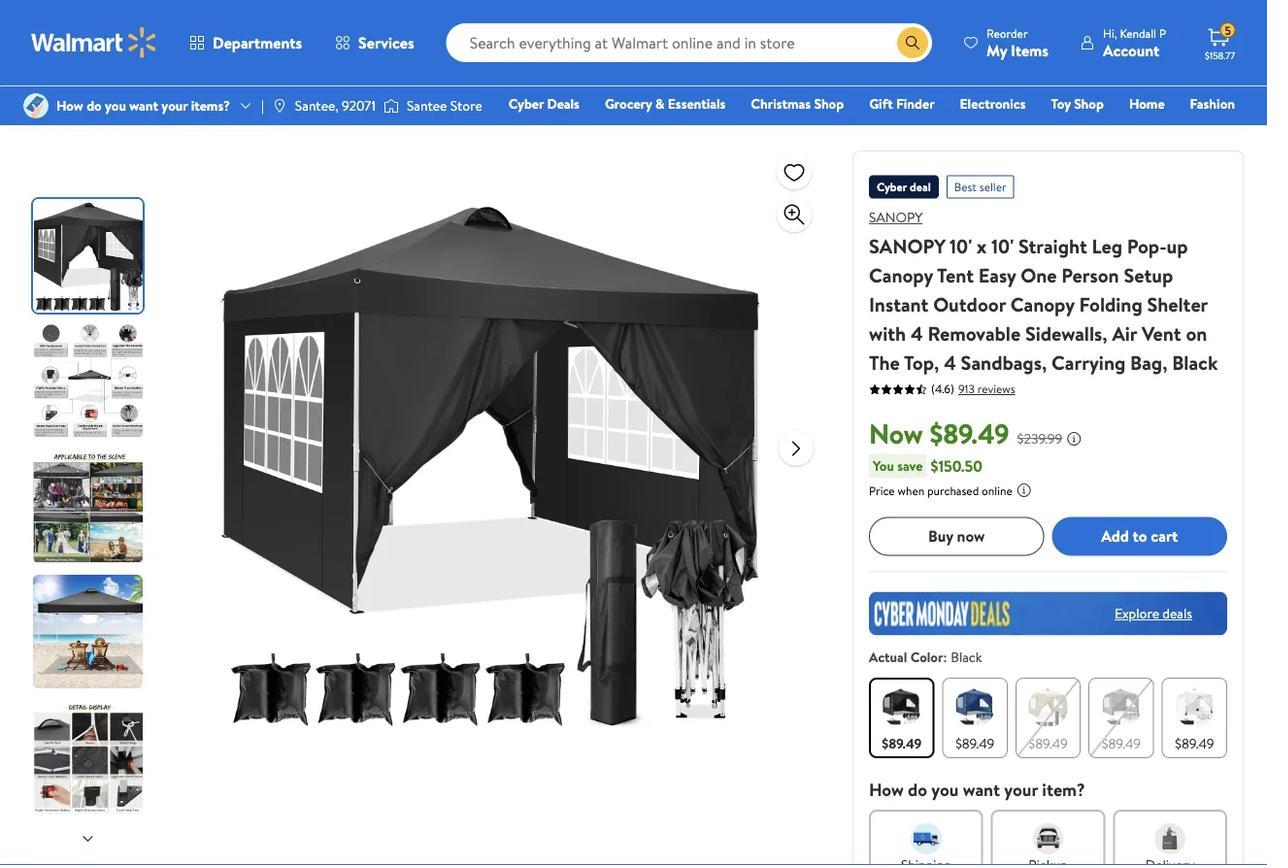 Task type: describe. For each thing, give the bounding box(es) containing it.
one
[[1021, 261, 1057, 288]]

carrying
[[1052, 349, 1126, 376]]

0 horizontal spatial outdoor
[[155, 34, 206, 53]]

want for items?
[[129, 96, 158, 115]]

you for how do you want your items?
[[105, 96, 126, 115]]

grocery
[[605, 94, 652, 113]]

sandbags,
[[961, 349, 1047, 376]]

easy
[[979, 261, 1016, 288]]

2 canopies from the left
[[546, 34, 600, 53]]

items
[[1011, 39, 1049, 61]]

santee
[[407, 96, 447, 115]]

store
[[451, 96, 483, 115]]

how do you want your items?
[[56, 96, 230, 115]]

reviews
[[978, 381, 1016, 397]]

departments button
[[173, 19, 319, 66]]

sponsored
[[1171, 90, 1225, 106]]

cyber for cyber deal
[[877, 179, 907, 195]]

gift finder
[[870, 94, 935, 113]]

santee store
[[407, 96, 483, 115]]

4 / from the left
[[498, 34, 503, 53]]

camping
[[268, 34, 320, 53]]

home link
[[1121, 93, 1174, 114]]

electronics link
[[951, 93, 1035, 114]]

my
[[987, 39, 1008, 61]]

add
[[1102, 526, 1129, 547]]

cyber monday deals image
[[869, 592, 1228, 636]]

removable
[[928, 320, 1021, 347]]

how for how do you want your item?
[[869, 778, 904, 802]]

913 reviews link
[[955, 381, 1016, 397]]

the
[[869, 349, 900, 376]]

1 sports from the left
[[23, 34, 61, 53]]

how for how do you want your items?
[[56, 96, 83, 115]]

add to cart button
[[1052, 517, 1228, 556]]

fashion auto
[[958, 94, 1236, 140]]

best seller
[[955, 179, 1007, 195]]

gift finder link
[[861, 93, 944, 114]]

outdoors
[[77, 34, 134, 53]]

p
[[1160, 25, 1167, 41]]

search icon image
[[905, 35, 921, 51]]

departments
[[213, 32, 302, 53]]

zoom image modal image
[[783, 203, 806, 226]]

Walmart Site-Wide search field
[[446, 23, 933, 62]]

vent
[[1142, 320, 1182, 347]]

your for item?
[[1005, 778, 1038, 802]]

92071
[[342, 96, 376, 115]]

folding
[[1080, 290, 1143, 318]]

seller
[[980, 179, 1007, 195]]

deal
[[910, 179, 931, 195]]

electronics
[[960, 94, 1026, 113]]

one debit link
[[1078, 120, 1161, 141]]

reorder
[[987, 25, 1028, 41]]

add to cart
[[1102, 526, 1179, 547]]

shop for toy shop
[[1074, 94, 1104, 113]]

cart
[[1151, 526, 1179, 547]]

sports & outdoors link
[[23, 34, 134, 53]]

buy
[[929, 526, 954, 547]]

913
[[959, 381, 975, 397]]

online
[[982, 482, 1013, 499]]

now
[[869, 414, 923, 452]]

$150.50
[[931, 455, 983, 477]]

intent image for shipping image
[[911, 823, 942, 855]]

buy now button
[[869, 517, 1045, 556]]

up
[[1167, 232, 1189, 259]]

2 sanopy from the top
[[869, 232, 945, 259]]

 image for santee store
[[384, 96, 399, 116]]

$239.99
[[1017, 429, 1063, 448]]

person
[[1062, 261, 1120, 288]]

1 10' from the left
[[950, 232, 972, 259]]

on
[[1186, 320, 1208, 347]]

walmart image
[[31, 27, 157, 58]]

add to favorites list, sanopy 10' x 10' straight leg pop-up canopy tent easy one person setup instant outdoor canopy folding shelter with 4 removable sidewalls, air vent on the top, 4 sandbags, carrying bag, black image
[[783, 160, 806, 184]]

best
[[955, 179, 977, 195]]

|
[[261, 96, 264, 115]]

4 $89.49 button from the left
[[1089, 678, 1155, 758]]

services button
[[319, 19, 431, 66]]

x
[[977, 232, 987, 259]]

grocery & essentials
[[605, 94, 726, 113]]

1 vertical spatial black
[[951, 647, 983, 666]]

Search search field
[[446, 23, 933, 62]]

1 horizontal spatial 4
[[944, 349, 957, 376]]

learn more about strikethrough prices image
[[1067, 431, 1082, 446]]

one debit
[[1087, 121, 1152, 140]]

santee, 92071
[[295, 96, 376, 115]]

sanopy 10' x 10' straight leg pop-up canopy tent easy one person setup instant outdoor canopy folding shelter with 4 removable sidewalls, air vent on the top, 4 sandbags, carrying bag, black - image 3 of 10 image
[[33, 450, 147, 563]]

do for how do you want your items?
[[87, 96, 102, 115]]

shelters
[[443, 34, 491, 53]]

sanopy 10' x 10' straight leg pop-up canopy tent easy one person setup instant outdoor canopy folding shelter with 4 removable sidewalls, air vent on the top, 4 sandbags, carrying bag, black - image 5 of 10 image
[[33, 700, 147, 814]]

camping gear link
[[268, 34, 352, 53]]

legal information image
[[1017, 482, 1032, 498]]

intent image for delivery image
[[1155, 823, 1186, 855]]

3 $89.49 button from the left
[[1016, 678, 1081, 758]]

registry
[[1012, 121, 1061, 140]]

shelter
[[1148, 290, 1208, 318]]

2 $89.49 button from the left
[[943, 678, 1008, 758]]

fashion link
[[1182, 93, 1244, 114]]

 image for santee, 92071
[[272, 98, 287, 114]]

actual color list
[[865, 674, 1232, 762]]



Task type: locate. For each thing, give the bounding box(es) containing it.
you
[[105, 96, 126, 115], [932, 778, 959, 802]]

& left outdoors
[[65, 34, 74, 53]]

now $89.49
[[869, 414, 1010, 452]]

0 vertical spatial black
[[1173, 349, 1218, 376]]

1 vertical spatial you
[[932, 778, 959, 802]]

1 shop from the left
[[814, 94, 844, 113]]

10' right x
[[992, 232, 1014, 259]]

tent
[[937, 261, 974, 288]]

shop
[[814, 94, 844, 113], [1074, 94, 1104, 113]]

 image
[[23, 93, 49, 119], [384, 96, 399, 116], [272, 98, 287, 114]]

sanopy down cyber deal
[[869, 208, 923, 227]]

you up intent image for shipping
[[932, 778, 959, 802]]

reorder my items
[[987, 25, 1049, 61]]

& for sports
[[65, 34, 74, 53]]

black
[[1173, 349, 1218, 376], [951, 647, 983, 666]]

deals
[[547, 94, 580, 113]]

1 vertical spatial how
[[869, 778, 904, 802]]

want for item?
[[963, 778, 1000, 802]]

black down on
[[1173, 349, 1218, 376]]

0 horizontal spatial &
[[65, 34, 74, 53]]

straight
[[1019, 232, 1088, 259]]

instant
[[869, 290, 929, 318]]

0 horizontal spatial 4
[[911, 320, 923, 347]]

want
[[129, 96, 158, 115], [963, 778, 1000, 802]]

1 vertical spatial 4
[[944, 349, 957, 376]]

10x10
[[511, 34, 543, 53]]

canopies right gear
[[373, 34, 427, 53]]

1 horizontal spatial 10'
[[992, 232, 1014, 259]]

0 horizontal spatial black
[[951, 647, 983, 666]]

0 horizontal spatial want
[[129, 96, 158, 115]]

3 / from the left
[[360, 34, 365, 53]]

(4.6) 913 reviews
[[932, 381, 1016, 397]]

walmart+ link
[[1169, 120, 1244, 141]]

outdoor up removable
[[934, 290, 1006, 318]]

essentials
[[668, 94, 726, 113]]

you
[[873, 456, 894, 475]]

explore deals link
[[1107, 596, 1201, 631]]

debit
[[1119, 121, 1152, 140]]

sidewalls,
[[1026, 320, 1108, 347]]

items?
[[191, 96, 230, 115]]

0 vertical spatial outdoor
[[155, 34, 206, 53]]

sanopy 10' x 10' straight leg pop-up canopy tent easy one person setup instant outdoor canopy folding shelter with 4 removable sidewalls, air vent on the top, 4 sandbags, carrying bag, black - image 2 of 10 image
[[33, 324, 147, 438]]

 image for how do you want your items?
[[23, 93, 49, 119]]

ad disclaimer and feedback for skylinedisplayad image
[[1229, 90, 1244, 106]]

1 horizontal spatial &
[[430, 34, 439, 53]]

services
[[359, 32, 414, 53]]

0 vertical spatial do
[[87, 96, 102, 115]]

toy shop link
[[1043, 93, 1113, 114]]

cyber for cyber deals
[[509, 94, 544, 113]]

hi, kendall p account
[[1103, 25, 1167, 61]]

next media item image
[[785, 437, 808, 460]]

0 vertical spatial you
[[105, 96, 126, 115]]

gear
[[323, 34, 352, 53]]

auto link
[[949, 120, 995, 141]]

$89.49 button
[[869, 678, 935, 758], [943, 678, 1008, 758], [1016, 678, 1081, 758], [1089, 678, 1155, 758], [1162, 678, 1228, 758]]

pop-
[[1128, 232, 1167, 259]]

1 horizontal spatial cyber
[[877, 179, 907, 195]]

0 vertical spatial your
[[162, 96, 188, 115]]

shop right christmas
[[814, 94, 844, 113]]

:
[[944, 647, 947, 666]]

1 $89.49 button from the left
[[869, 678, 935, 758]]

price
[[869, 482, 895, 499]]

1 horizontal spatial outdoor
[[934, 290, 1006, 318]]

intent image for pickup image
[[1033, 823, 1064, 855]]

0 horizontal spatial cyber
[[509, 94, 544, 113]]

sanopy 10' x 10' straight leg pop-up canopy tent easy one person setup instant outdoor canopy folding shelter with 4 removable sidewalls, air vent on the top, 4 sandbags, carrying bag, black image
[[219, 151, 763, 772]]

1 sanopy from the top
[[869, 208, 923, 227]]

0 vertical spatial want
[[129, 96, 158, 115]]

next image image
[[80, 832, 96, 847]]

1 horizontal spatial how
[[869, 778, 904, 802]]

sanopy down 'sanopy' link
[[869, 232, 945, 259]]

1 vertical spatial your
[[1005, 778, 1038, 802]]

canopies
[[373, 34, 427, 53], [546, 34, 600, 53]]

now
[[957, 526, 985, 547]]

 image down the 'sports & outdoors' link
[[23, 93, 49, 119]]

1 vertical spatial want
[[963, 778, 1000, 802]]

home
[[1130, 94, 1165, 113]]

0 horizontal spatial sports
[[23, 34, 61, 53]]

/ right gear
[[360, 34, 365, 53]]

sanopy 10' x 10' straight leg pop-up canopy tent easy one person setup instant outdoor canopy folding shelter with 4 removable sidewalls, air vent on the top, 4 sandbags, carrying bag, black - image 4 of 10 image
[[33, 575, 147, 689]]

& right grocery
[[656, 94, 665, 113]]

one
[[1087, 121, 1116, 140]]

item?
[[1043, 778, 1086, 802]]

kendall
[[1120, 25, 1157, 41]]

black inside sanopy sanopy 10' x 10' straight leg pop-up canopy tent easy one person setup instant outdoor canopy folding shelter with 4 removable sidewalls, air vent on the top, 4 sandbags, carrying bag, black
[[1173, 349, 1218, 376]]

0 horizontal spatial canopies
[[373, 34, 427, 53]]

4
[[911, 320, 923, 347], [944, 349, 957, 376]]

5
[[1225, 22, 1232, 39]]

1 horizontal spatial canopies
[[546, 34, 600, 53]]

shop for christmas shop
[[814, 94, 844, 113]]

1 horizontal spatial  image
[[272, 98, 287, 114]]

cyber
[[509, 94, 544, 113], [877, 179, 907, 195]]

1 horizontal spatial you
[[932, 778, 959, 802]]

/ left 10x10
[[498, 34, 503, 53]]

sanopy link
[[869, 208, 923, 227]]

1 horizontal spatial shop
[[1074, 94, 1104, 113]]

top,
[[904, 349, 940, 376]]

hi,
[[1103, 25, 1118, 41]]

/ right outdoors
[[142, 34, 147, 53]]

10' left x
[[950, 232, 972, 259]]

your left items?
[[162, 96, 188, 115]]

do up intent image for shipping
[[908, 778, 928, 802]]

bag,
[[1131, 349, 1168, 376]]

1 horizontal spatial black
[[1173, 349, 1218, 376]]

2 shop from the left
[[1074, 94, 1104, 113]]

want left the item?
[[963, 778, 1000, 802]]

cyber left deals
[[509, 94, 544, 113]]

2 horizontal spatial  image
[[384, 96, 399, 116]]

1 / from the left
[[142, 34, 147, 53]]

color
[[911, 647, 944, 666]]

1 vertical spatial outdoor
[[934, 290, 1006, 318]]

you for how do you want your item?
[[932, 778, 959, 802]]

1 horizontal spatial sports
[[209, 34, 247, 53]]

1 vertical spatial cyber
[[877, 179, 907, 195]]

shop right 'toy'
[[1074, 94, 1104, 113]]

1 horizontal spatial want
[[963, 778, 1000, 802]]

0 vertical spatial how
[[56, 96, 83, 115]]

sports up items?
[[209, 34, 247, 53]]

how do you want your item?
[[869, 778, 1086, 802]]

walmart+
[[1178, 121, 1236, 140]]

account
[[1103, 39, 1160, 61]]

1 vertical spatial canopy
[[1011, 290, 1075, 318]]

your
[[162, 96, 188, 115], [1005, 778, 1038, 802]]

cyber left deal
[[877, 179, 907, 195]]

cyber deal
[[877, 179, 931, 195]]

0 horizontal spatial shop
[[814, 94, 844, 113]]

air
[[1113, 320, 1138, 347]]

1 horizontal spatial canopy
[[1011, 290, 1075, 318]]

do for how do you want your item?
[[908, 778, 928, 802]]

do down walmart image
[[87, 96, 102, 115]]

grocery & essentials link
[[596, 93, 735, 114]]

10x10 canopies link
[[511, 34, 600, 53]]

sports & outdoors / outdoor sports / camping gear / canopies & shelters / 10x10 canopies
[[23, 34, 600, 53]]

1 canopies from the left
[[373, 34, 427, 53]]

outdoor inside sanopy sanopy 10' x 10' straight leg pop-up canopy tent easy one person setup instant outdoor canopy folding shelter with 4 removable sidewalls, air vent on the top, 4 sandbags, carrying bag, black
[[934, 290, 1006, 318]]

4 up (4.6)
[[944, 349, 957, 376]]

with
[[869, 320, 906, 347]]

want left items?
[[129, 96, 158, 115]]

0 horizontal spatial  image
[[23, 93, 49, 119]]

canopy up instant
[[869, 261, 933, 288]]

your left the item?
[[1005, 778, 1038, 802]]

0 horizontal spatial canopy
[[869, 261, 933, 288]]

purchased
[[928, 482, 979, 499]]

1 vertical spatial do
[[908, 778, 928, 802]]

0 horizontal spatial your
[[162, 96, 188, 115]]

0 horizontal spatial do
[[87, 96, 102, 115]]

price when purchased online
[[869, 482, 1013, 499]]

1 horizontal spatial your
[[1005, 778, 1038, 802]]

& left shelters
[[430, 34, 439, 53]]

canopies & shelters link
[[373, 34, 491, 53]]

/ left camping
[[255, 34, 260, 53]]

4 right "with"
[[911, 320, 923, 347]]

outdoor up items?
[[155, 34, 206, 53]]

 image right the |
[[272, 98, 287, 114]]

registry link
[[1003, 120, 1070, 141]]

christmas
[[751, 94, 811, 113]]

5 $89.49 button from the left
[[1162, 678, 1228, 758]]

you down outdoors
[[105, 96, 126, 115]]

canopies right 10x10
[[546, 34, 600, 53]]

outdoor sports link
[[155, 34, 247, 53]]

0 vertical spatial sanopy
[[869, 208, 923, 227]]

finder
[[897, 94, 935, 113]]

0 vertical spatial canopy
[[869, 261, 933, 288]]

to
[[1133, 526, 1148, 547]]

your for items?
[[162, 96, 188, 115]]

& for grocery
[[656, 94, 665, 113]]

2 horizontal spatial &
[[656, 94, 665, 113]]

1 vertical spatial sanopy
[[869, 232, 945, 259]]

cyber deals link
[[500, 93, 589, 114]]

1 horizontal spatial do
[[908, 778, 928, 802]]

toy
[[1051, 94, 1071, 113]]

sports
[[23, 34, 61, 53], [209, 34, 247, 53]]

black right :
[[951, 647, 983, 666]]

toy shop
[[1051, 94, 1104, 113]]

setup
[[1124, 261, 1174, 288]]

sanopy sanopy 10' x 10' straight leg pop-up canopy tent easy one person setup instant outdoor canopy folding shelter with 4 removable sidewalls, air vent on the top, 4 sandbags, carrying bag, black
[[869, 208, 1218, 376]]

fashion
[[1190, 94, 1236, 113]]

christmas shop link
[[742, 93, 853, 114]]

actual
[[869, 647, 908, 666]]

0 horizontal spatial you
[[105, 96, 126, 115]]

2 10' from the left
[[992, 232, 1014, 259]]

auto
[[958, 121, 987, 140]]

2 / from the left
[[255, 34, 260, 53]]

0 horizontal spatial how
[[56, 96, 83, 115]]

buy now
[[929, 526, 985, 547]]

$158.77
[[1205, 49, 1236, 62]]

0 horizontal spatial 10'
[[950, 232, 972, 259]]

when
[[898, 482, 925, 499]]

canopy down one
[[1011, 290, 1075, 318]]

0 vertical spatial 4
[[911, 320, 923, 347]]

clear search field text image
[[874, 35, 890, 51]]

0 vertical spatial cyber
[[509, 94, 544, 113]]

 image right 92071
[[384, 96, 399, 116]]

sports left outdoors
[[23, 34, 61, 53]]

2 sports from the left
[[209, 34, 247, 53]]

sanopy 10' x 10' straight leg pop-up canopy tent easy one person setup instant outdoor canopy folding shelter with 4 removable sidewalls, air vent on the top, 4 sandbags, carrying bag, black - image 1 of 10 image
[[33, 199, 147, 313]]



Task type: vqa. For each thing, say whether or not it's contained in the screenshot.
the rightmost the Canopies
yes



